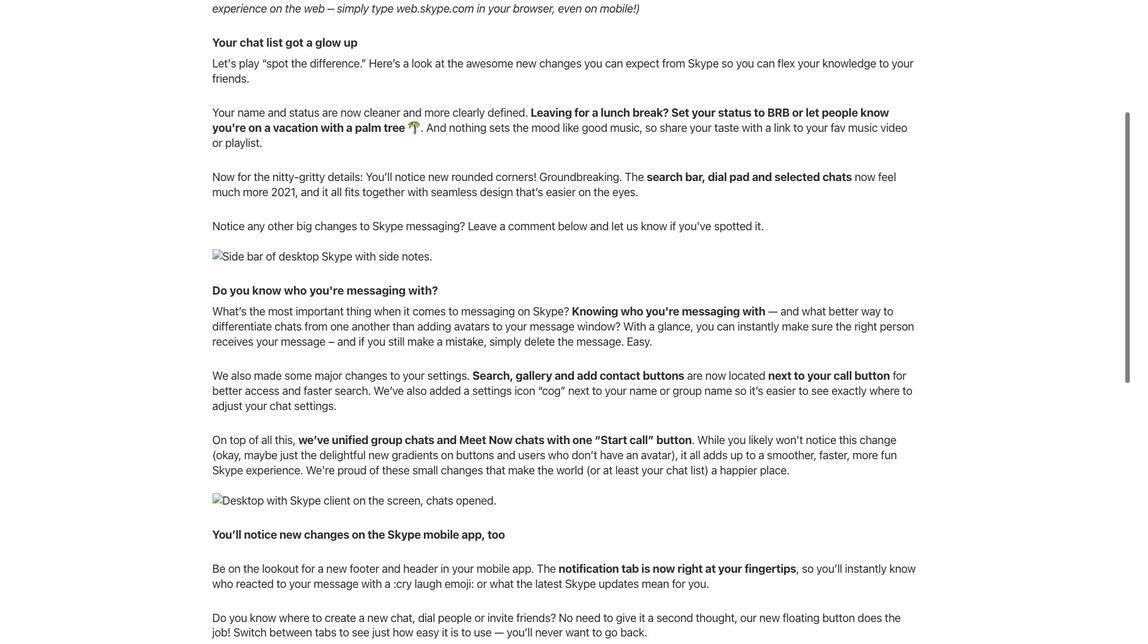 Task type: vqa. For each thing, say whether or not it's contained in the screenshot.
. in the the . While you likely won't notice this change (okay, maybe just the delightful new gradients on buttons and users who don't have an avatar), it all adds up to a smoother, faster, more fun Skype experience. We're proud of these small changes that make the world (or at least your chat list) a happier place. ​
yes



Task type: locate. For each thing, give the bounding box(es) containing it.
next
[[769, 369, 792, 382], [568, 384, 590, 397]]

you up switch
[[229, 611, 247, 624]]

1 vertical spatial easier
[[766, 384, 796, 397]]

0 horizontal spatial settings.
[[294, 399, 337, 413]]

to right the knowledge
[[879, 57, 889, 70]]

skype up header
[[388, 528, 421, 541]]

look
[[412, 57, 433, 70]]

the down defined.
[[513, 121, 529, 134]]

to down likely
[[746, 448, 756, 462]]

what's the most important thing when it comes to messaging on skype? knowing who you're messaging with
[[212, 305, 766, 318]]

or inside do you know where to create a new chat, dial people or invite friends? no need to give it a second thought, our new floating button does the job! switch between tabs to see just how easy it is to use — you'll never want to go back.
[[475, 611, 485, 624]]

so inside for better access and faster search. we've also added a settings icon "cog" next to your name or group name so it's easier to see exactly where to adjust your chat settings.
[[735, 384, 747, 397]]

see inside do you know where to create a new chat, dial people or invite friends? no need to give it a second thought, our new floating button does the job! switch between tabs to see just how easy it is to use — you'll never want to go back.
[[352, 626, 370, 639]]

do inside do you know where to create a new chat, dial people or invite friends? no need to give it a second thought, our new floating button does the job! switch between tabs to see just how easy it is to use — you'll never want to go back.
[[212, 611, 226, 624]]

new left chat,
[[367, 611, 388, 624]]

bar,
[[685, 170, 706, 184]]

the
[[291, 57, 307, 70], [448, 57, 464, 70], [513, 121, 529, 134], [254, 170, 270, 184], [594, 185, 610, 199], [249, 305, 265, 318], [836, 320, 852, 333], [558, 335, 574, 348], [301, 448, 317, 462], [538, 464, 554, 477], [368, 528, 385, 541], [243, 562, 259, 575], [517, 577, 533, 590], [885, 611, 901, 624]]

0 horizontal spatial make
[[408, 335, 434, 348]]

a inside for better access and faster search. we've also added a settings icon "cog" next to your name or group name so it's easier to see exactly where to adjust your chat settings.
[[464, 384, 470, 397]]

who up world
[[548, 448, 569, 462]]

with inside now feel much more 2021, and it all fits together with seamless design that's easier on the eyes.
[[408, 185, 428, 199]]

1 vertical spatial also
[[407, 384, 427, 397]]

now left located
[[706, 369, 726, 382]]

it inside . while you likely won't notice this change (okay, maybe just the delightful new gradients on buttons and users who don't have an avatar), it all adds up to a smoother, faster, more fun skype experience. we're proud of these small changes that make the world (or at least your chat list) a happier place. ​
[[681, 448, 687, 462]]

is
[[642, 562, 651, 575], [451, 626, 459, 639]]

. left and
[[421, 121, 424, 134]]

2 horizontal spatial you're
[[646, 305, 680, 318]]

skype inside let's play "spot the difference." here's a look at the awesome new changes you can expect from skype so you can flex your knowledge to your friends.
[[688, 57, 719, 70]]

now up much
[[212, 170, 235, 184]]

way
[[862, 305, 881, 318]]

new
[[516, 57, 537, 70], [428, 170, 449, 184], [369, 448, 389, 462], [280, 528, 302, 541], [326, 562, 347, 575], [367, 611, 388, 624], [760, 611, 780, 624]]

2 your from the top
[[212, 106, 235, 119]]

let inside leaving for a lunch break? set your status to brb or let people know you're on a vacation with a palm tree 🌴
[[806, 106, 820, 119]]

1 your from the top
[[212, 36, 237, 49]]

1 horizontal spatial make
[[508, 464, 535, 477]]

name up playlist. on the top left
[[238, 106, 265, 119]]

can left expect
[[605, 57, 623, 70]]

0 horizontal spatial see
[[352, 626, 370, 639]]

music
[[849, 121, 878, 134]]

0 vertical spatial just
[[280, 448, 298, 462]]

easier right it's at the right bottom of the page
[[766, 384, 796, 397]]

0 horizontal spatial people
[[438, 611, 472, 624]]

0 horizontal spatial status
[[289, 106, 320, 119]]

important
[[296, 305, 344, 318]]

0 horizontal spatial what
[[490, 577, 514, 590]]

a left link
[[766, 121, 771, 134]]

2 do from the top
[[212, 611, 226, 624]]

0 vertical spatial ​
[[767, 219, 767, 233]]

to left call
[[794, 369, 805, 382]]

now left feel
[[855, 170, 876, 184]]

are down the 'difference."'
[[322, 106, 338, 119]]

the left eyes.
[[594, 185, 610, 199]]

your left taste
[[690, 121, 712, 134]]

name
[[238, 106, 265, 119], [630, 384, 657, 397], [705, 384, 732, 397]]

1 horizontal spatial at
[[603, 464, 613, 477]]

can right 'glance,'
[[717, 320, 735, 333]]

make
[[782, 320, 809, 333], [408, 335, 434, 348], [508, 464, 535, 477]]

it's
[[750, 384, 764, 397]]

your inside . while you likely won't notice this change (okay, maybe just the delightful new gradients on buttons and users who don't have an avatar), it all adds up to a smoother, faster, more fun skype experience. we're proud of these small changes that make the world (or at least your chat list) a happier place. ​
[[642, 464, 664, 477]]

who up with
[[621, 305, 644, 318]]

you'll
[[817, 562, 843, 575], [507, 626, 533, 639]]

. inside . and nothing sets the mood like good music, so share your taste with a link to your fav music video or playlist.
[[421, 121, 424, 134]]

let
[[806, 106, 820, 119], [612, 219, 624, 233]]

0 vertical spatial also
[[231, 369, 251, 382]]

make down users
[[508, 464, 535, 477]]

1 vertical spatial now
[[489, 433, 513, 447]]

1 vertical spatial see
[[352, 626, 370, 639]]

chat up play
[[240, 36, 264, 49]]

now feel much more 2021, and it all fits together with seamless design that's easier on the eyes.
[[212, 170, 896, 199]]

message down skype?
[[530, 320, 575, 333]]

on down groundbreaking.
[[579, 185, 591, 199]]

you're for what's the most important thing when it comes to messaging on skype? knowing who you're messaging with
[[646, 305, 680, 318]]

1 horizontal spatial dial
[[708, 170, 727, 184]]

1 do from the top
[[212, 284, 227, 297]]

one
[[330, 320, 349, 333], [573, 433, 592, 447]]

is right tab
[[642, 562, 651, 575]]

small
[[413, 464, 438, 477]]

more inside . while you likely won't notice this change (okay, maybe just the delightful new gradients on buttons and users who don't have an avatar), it all adds up to a smoother, faster, more fun skype experience. we're proud of these small changes that make the world (or at least your chat list) a happier place. ​
[[853, 448, 878, 462]]

these
[[382, 464, 410, 477]]

you left likely
[[728, 433, 746, 447]]

next right located
[[769, 369, 792, 382]]

1 horizontal spatial just
[[372, 626, 390, 639]]

1 horizontal spatial right
[[855, 320, 877, 333]]

0 horizontal spatial is
[[451, 626, 459, 639]]

you're for leaving for a lunch break? set your status to brb or let people know you're on a vacation with a palm tree 🌴
[[212, 121, 246, 134]]

0 horizontal spatial more
[[243, 185, 268, 199]]

the down users
[[538, 464, 554, 477]]

one inside — and what better way to differentiate chats from one another than adding avatars to your message window? with a glance, you can instantly make sure the right person receives your message – and if you still make a mistake, simply delete the message. easy.
[[330, 320, 349, 333]]

notice up the together
[[395, 170, 426, 184]]

tree
[[384, 121, 405, 134]]

desktop with skype client on the screen, chats opened. image
[[212, 493, 813, 508]]

also
[[231, 369, 251, 382], [407, 384, 427, 397]]

and inside for better access and faster search. we've also added a settings icon "cog" next to your name or group name so it's easier to see exactly where to adjust your chat settings.
[[282, 384, 301, 397]]

. for and
[[421, 121, 424, 134]]

0 horizontal spatial at
[[435, 57, 445, 70]]

1 vertical spatial right
[[678, 562, 703, 575]]

instantly inside , so you'll instantly know who reacted to your message with a :cry laugh emoji: or what the latest skype updates mean for you.
[[845, 562, 887, 575]]

any
[[247, 219, 265, 233]]

where right exactly
[[870, 384, 900, 397]]

side bar of desktop skype with side notes. image
[[212, 249, 672, 264]]

if left you've
[[670, 219, 676, 233]]

let's play "spot the difference." here's a look at the awesome new changes you can expect from skype so you can flex your knowledge to your friends.
[[212, 57, 914, 85]]

— inside do you know where to create a new chat, dial people or invite friends? no need to give it a second thought, our new floating button does the job! switch between tabs to see just how easy it is to use — you'll never want to go back.
[[495, 626, 504, 639]]

0 horizontal spatial of
[[249, 433, 259, 447]]

1 horizontal spatial can
[[717, 320, 735, 333]]

0 vertical spatial better
[[829, 305, 859, 318]]

just inside do you know where to create a new chat, dial people or invite friends? no need to give it a second thought, our new floating button does the job! switch between tabs to see just how easy it is to use — you'll never want to go back.
[[372, 626, 390, 639]]

it up than
[[404, 305, 410, 318]]

it down gritty
[[322, 185, 328, 199]]

instantly inside — and what better way to differentiate chats from one another than adding avatars to your message window? with a glance, you can instantly make sure the right person receives your message – and if you still make a mistake, simply delete the message. easy.
[[738, 320, 780, 333]]

2 horizontal spatial chat
[[666, 464, 688, 477]]

dial left pad
[[708, 170, 727, 184]]

a left vacation in the top left of the page
[[264, 121, 271, 134]]

from inside let's play "spot the difference." here's a look at the awesome new changes you can expect from skype so you can flex your knowledge to your friends.
[[662, 57, 686, 70]]

1 horizontal spatial what
[[802, 305, 826, 318]]

on left skype?
[[518, 305, 530, 318]]

1 horizontal spatial .
[[692, 433, 695, 447]]

on inside now feel much more 2021, and it all fits together with seamless design that's easier on the eyes.
[[579, 185, 591, 199]]

1 vertical spatial buttons
[[456, 448, 494, 462]]

to inside . while you likely won't notice this change (okay, maybe just the delightful new gradients on buttons and users who don't have an avatar), it all adds up to a smoother, faster, more fun skype experience. we're proud of these small changes that make the world (or at least your chat list) a happier place. ​
[[746, 448, 756, 462]]

window?
[[578, 320, 621, 333]]

1 horizontal spatial more
[[425, 106, 450, 119]]

group
[[673, 384, 702, 397], [371, 433, 403, 447]]

see left exactly
[[812, 384, 829, 397]]

one up don't
[[573, 433, 592, 447]]

0 vertical spatial at
[[435, 57, 445, 70]]

1 vertical spatial if
[[359, 335, 365, 348]]

can inside — and what better way to differentiate chats from one another than adding avatars to your message window? with a glance, you can instantly make sure the right person receives your message – and if you still make a mistake, simply delete the message. easy.
[[717, 320, 735, 333]]

2 vertical spatial button
[[823, 611, 855, 624]]

one up the –
[[330, 320, 349, 333]]

messaging up when
[[347, 284, 406, 297]]

easier
[[546, 185, 576, 199], [766, 384, 796, 397]]

0 horizontal spatial next
[[568, 384, 590, 397]]

1 horizontal spatial status
[[718, 106, 752, 119]]

0 horizontal spatial you'll
[[507, 626, 533, 639]]

the
[[625, 170, 644, 184], [537, 562, 556, 575]]

your inside leaving for a lunch break? set your status to brb or let people know you're on a vacation with a palm tree 🌴
[[692, 106, 716, 119]]

from
[[662, 57, 686, 70], [305, 320, 328, 333]]

got
[[286, 36, 304, 49]]

never
[[535, 626, 563, 639]]

have
[[600, 448, 624, 462]]

a up good
[[592, 106, 599, 119]]

where inside do you know where to create a new chat, dial people or invite friends? no need to give it a second thought, our new floating button does the job! switch between tabs to see just how easy it is to use — you'll never want to go back.
[[279, 611, 310, 624]]

can left flex
[[757, 57, 775, 70]]

your down differentiate
[[256, 335, 278, 348]]

we
[[212, 369, 228, 382]]

0 horizontal spatial all
[[261, 433, 272, 447]]

2 vertical spatial more
[[853, 448, 878, 462]]

big
[[297, 219, 312, 233]]

0 vertical spatial where
[[870, 384, 900, 397]]

make down adding
[[408, 335, 434, 348]]

1 vertical spatial what
[[490, 577, 514, 590]]

details:
[[328, 170, 363, 184]]

with?
[[409, 284, 438, 297]]

1 vertical spatial chat
[[270, 399, 292, 413]]

seamless
[[431, 185, 477, 199]]

a right with
[[649, 320, 655, 333]]

buttons down meet
[[456, 448, 494, 462]]

your
[[798, 57, 820, 70], [892, 57, 914, 70], [692, 106, 716, 119], [690, 121, 712, 134], [806, 121, 828, 134], [505, 320, 527, 333], [256, 335, 278, 348], [403, 369, 425, 382], [808, 369, 832, 382], [605, 384, 627, 397], [245, 399, 267, 413], [642, 464, 664, 477], [452, 562, 474, 575], [719, 562, 742, 575], [289, 577, 311, 590]]

1 vertical spatial mobile
[[477, 562, 510, 575]]

1 vertical spatial notice
[[806, 433, 837, 447]]

do up what's
[[212, 284, 227, 297]]

search
[[647, 170, 683, 184]]

1 horizontal spatial next
[[769, 369, 792, 382]]

new up the lookout on the left
[[280, 528, 302, 541]]

at right (or
[[603, 464, 613, 477]]

avatars
[[454, 320, 490, 333]]

1 horizontal spatial easier
[[766, 384, 796, 397]]

1 vertical spatial at
[[603, 464, 613, 477]]

1 horizontal spatial see
[[812, 384, 829, 397]]

on down on top of all this, we've unified group chats and meet now chats with one "start call" button
[[441, 448, 454, 462]]

all up list)
[[690, 448, 701, 462]]

1 horizontal spatial from
[[662, 57, 686, 70]]

2 vertical spatial make
[[508, 464, 535, 477]]

2 status from the left
[[718, 106, 752, 119]]

another
[[352, 320, 390, 333]]

you're
[[212, 121, 246, 134], [310, 284, 344, 297], [646, 305, 680, 318]]

0 horizontal spatial —
[[495, 626, 504, 639]]

second
[[657, 611, 693, 624]]

1 horizontal spatial of
[[370, 464, 380, 477]]

at right "look"
[[435, 57, 445, 70]]

0 vertical spatial make
[[782, 320, 809, 333]]

skype up the set
[[688, 57, 719, 70]]

play
[[239, 57, 259, 70]]

1 horizontal spatial you're
[[310, 284, 344, 297]]

status
[[289, 106, 320, 119], [718, 106, 752, 119]]

mobile
[[423, 528, 459, 541], [477, 562, 510, 575]]

from inside — and what better way to differentiate chats from one another than adding avatars to your message window? with a glance, you can instantly make sure the right person receives your message – and if you still make a mistake, simply delete the message. easy.
[[305, 320, 328, 333]]

1 horizontal spatial all
[[331, 185, 342, 199]]

the inside . and nothing sets the mood like good music, so share your taste with a link to your fav music video or playlist.
[[513, 121, 529, 134]]

friends.
[[212, 72, 250, 85]]

you're up playlist. on the top left
[[212, 121, 246, 134]]

for inside , so you'll instantly know who reacted to your message with a :cry laugh emoji: or what the latest skype updates mean for you.
[[672, 577, 686, 590]]

at
[[435, 57, 445, 70], [603, 464, 613, 477], [706, 562, 716, 575]]

0 horizontal spatial messaging
[[347, 284, 406, 297]]

so inside . and nothing sets the mood like good music, so share your taste with a link to your fav music video or playlist.
[[645, 121, 657, 134]]

make inside . while you likely won't notice this change (okay, maybe just the delightful new gradients on buttons and users who don't have an avatar), it all adds up to a smoother, faster, more fun skype experience. we're proud of these small changes that make the world (or at least your chat list) a happier place. ​
[[508, 464, 535, 477]]

it right give
[[639, 611, 645, 624]]

right
[[855, 320, 877, 333], [678, 562, 703, 575]]

lookout
[[262, 562, 299, 575]]

notice
[[395, 170, 426, 184], [806, 433, 837, 447], [244, 528, 277, 541]]

knowledge
[[823, 57, 877, 70]]

proud
[[338, 464, 367, 477]]

0 vertical spatial —
[[769, 305, 778, 318]]

a right the leave
[[500, 219, 506, 233]]

0 vertical spatial if
[[670, 219, 676, 233]]

add
[[577, 369, 597, 382]]

status up vacation in the top left of the page
[[289, 106, 320, 119]]

likely
[[749, 433, 773, 447]]

easy
[[416, 626, 439, 639]]

0 horizontal spatial instantly
[[738, 320, 780, 333]]

back.
[[621, 626, 648, 639]]

button left does
[[823, 611, 855, 624]]

easier inside for better access and faster search. we've also added a settings icon "cog" next to your name or group name so it's easier to see exactly where to adjust your chat settings.
[[766, 384, 796, 397]]

place.
[[760, 464, 790, 477]]

the up eyes.
[[625, 170, 644, 184]]

video
[[881, 121, 908, 134]]

​ down smoother,
[[793, 464, 793, 477]]

0 vertical spatial do
[[212, 284, 227, 297]]

notice up the lookout on the left
[[244, 528, 277, 541]]

messaging?
[[406, 219, 465, 233]]

settings.
[[428, 369, 470, 382], [294, 399, 337, 413]]

1 vertical spatial your
[[212, 106, 235, 119]]

0 vertical spatial you'll
[[366, 170, 392, 184]]

0 vertical spatial settings.
[[428, 369, 470, 382]]

on top of all this, we've unified group chats and meet now chats with one "start call" button
[[212, 433, 692, 447]]

1 vertical spatial next
[[568, 384, 590, 397]]

0 horizontal spatial can
[[605, 57, 623, 70]]

0 horizontal spatial now
[[212, 170, 235, 184]]

message.
[[577, 335, 624, 348]]

do you know where to create a new chat, dial people or invite friends? no need to give it a second thought, our new floating button does the job! switch between tabs to see just how easy it is to use — you'll never want to go back.
[[212, 611, 901, 639]]

to inside . and nothing sets the mood like good music, so share your taste with a link to your fav music video or playlist.
[[794, 121, 804, 134]]

0 horizontal spatial notice
[[244, 528, 277, 541]]

buttons
[[643, 369, 685, 382], [456, 448, 494, 462]]

0 horizontal spatial from
[[305, 320, 328, 333]]

or inside for better access and faster search. we've also added a settings icon "cog" next to your name or group name so it's easier to see exactly where to adjust your chat settings.
[[660, 384, 670, 397]]

messaging up avatars
[[461, 305, 515, 318]]

is inside do you know where to create a new chat, dial people or invite friends? no need to give it a second thought, our new floating button does the job! switch between tabs to see just how easy it is to use — you'll never want to go back.
[[451, 626, 459, 639]]

you're inside leaving for a lunch break? set your status to brb or let people know you're on a vacation with a palm tree 🌴
[[212, 121, 246, 134]]

1 vertical spatial dial
[[418, 611, 435, 624]]

next down add
[[568, 384, 590, 397]]

at inside . while you likely won't notice this change (okay, maybe just the delightful new gradients on buttons and users who don't have an avatar), it all adds up to a smoother, faster, more fun skype experience. we're proud of these small changes that make the world (or at least your chat list) a happier place. ​
[[603, 464, 613, 477]]

also right we've
[[407, 384, 427, 397]]

who inside . while you likely won't notice this change (okay, maybe just the delightful new gradients on buttons and users who don't have an avatar), it all adds up to a smoother, faster, more fun skype experience. we're proud of these small changes that make the world (or at least your chat list) a happier place. ​
[[548, 448, 569, 462]]

skype inside , so you'll instantly know who reacted to your message with a :cry laugh emoji: or what the latest skype updates mean for you.
[[565, 577, 596, 590]]

notice up faster,
[[806, 433, 837, 447]]

do for do you know where to create a new chat, dial people or invite friends? no need to give it a second thought, our new floating button does the job! switch between tabs to see just how easy it is to use — you'll never want to go back.
[[212, 611, 226, 624]]

new inside . while you likely won't notice this change (okay, maybe just the delightful new gradients on buttons and users who don't have an avatar), it all adds up to a smoother, faster, more fun skype experience. we're proud of these small changes that make the world (or at least your chat list) a happier place. ​
[[369, 448, 389, 462]]

​ inside . while you likely won't notice this change (okay, maybe just the delightful new gradients on buttons and users who don't have an avatar), it all adds up to a smoother, faster, more fun skype experience. we're proud of these small changes that make the world (or at least your chat list) a happier place. ​
[[793, 464, 793, 477]]

how
[[393, 626, 414, 639]]

your for your chat list got a glow up
[[212, 36, 237, 49]]

better up sure
[[829, 305, 859, 318]]

1 horizontal spatial —
[[769, 305, 778, 318]]

1 vertical spatial do
[[212, 611, 226, 624]]

mood
[[532, 121, 560, 134]]

a
[[306, 36, 313, 49], [403, 57, 409, 70], [592, 106, 599, 119], [264, 121, 271, 134], [346, 121, 353, 134], [766, 121, 771, 134], [500, 219, 506, 233], [649, 320, 655, 333], [437, 335, 443, 348], [464, 384, 470, 397], [759, 448, 765, 462], [712, 464, 717, 477], [318, 562, 324, 575], [385, 577, 391, 590], [359, 611, 365, 624], [648, 611, 654, 624]]

0 vertical spatial notice
[[395, 170, 426, 184]]

dial up easy at the left bottom of the page
[[418, 611, 435, 624]]

so down break? in the top right of the page
[[645, 121, 657, 134]]

who
[[284, 284, 307, 297], [621, 305, 644, 318], [548, 448, 569, 462], [212, 577, 233, 590]]

users
[[518, 448, 546, 462]]

0 vertical spatial people
[[822, 106, 858, 119]]

sure
[[812, 320, 833, 333]]

1 horizontal spatial chat
[[270, 399, 292, 413]]

also inside for better access and faster search. we've also added a settings icon "cog" next to your name or group name so it's easier to see exactly where to adjust your chat settings.
[[407, 384, 427, 397]]

0 horizontal spatial if
[[359, 335, 365, 348]]

list)
[[691, 464, 709, 477]]

0 vertical spatial you'll
[[817, 562, 843, 575]]

do for do you know who you're messaging with?
[[212, 284, 227, 297]]

your for your name and status are now cleaner and more clearly defined.
[[212, 106, 235, 119]]

for down person
[[893, 369, 907, 382]]

and
[[268, 106, 286, 119], [403, 106, 422, 119], [752, 170, 772, 184], [301, 185, 320, 199], [590, 219, 609, 233], [781, 305, 799, 318], [337, 335, 356, 348], [555, 369, 575, 382], [282, 384, 301, 397], [437, 433, 457, 447], [497, 448, 516, 462], [382, 562, 401, 575]]

. while you likely won't notice this change (okay, maybe just the delightful new gradients on buttons and users who don't have an avatar), it all adds up to a smoother, faster, more fun skype experience. we're proud of these small changes that make the world (or at least your chat list) a happier place. ​
[[212, 433, 897, 477]]

. inside . while you likely won't notice this change (okay, maybe just the delightful new gradients on buttons and users who don't have an avatar), it all adds up to a smoother, faster, more fun skype experience. we're proud of these small changes that make the world (or at least your chat list) a happier place. ​
[[692, 433, 695, 447]]

groundbreaking.
[[540, 170, 622, 184]]

more left 2021,
[[243, 185, 268, 199]]

footer
[[350, 562, 379, 575]]

next inside for better access and faster search. we've also added a settings icon "cog" next to your name or group name so it's easier to see exactly where to adjust your chat settings.
[[568, 384, 590, 397]]

0 horizontal spatial dial
[[418, 611, 435, 624]]

you'll inside , so you'll instantly know who reacted to your message with a :cry laugh emoji: or what the latest skype updates mean for you.
[[817, 562, 843, 575]]

2 horizontal spatial all
[[690, 448, 701, 462]]

chats up gradients
[[405, 433, 435, 447]]

so inside , so you'll instantly know who reacted to your message with a :cry laugh emoji: or what the latest skype updates mean for you.
[[802, 562, 814, 575]]

settings. down faster
[[294, 399, 337, 413]]

with inside . and nothing sets the mood like good music, so share your taste with a link to your fav music video or playlist.
[[742, 121, 763, 134]]

message left the –
[[281, 335, 326, 348]]

for up "like"
[[575, 106, 590, 119]]

1 vertical spatial ​
[[793, 464, 793, 477]]

we've
[[298, 433, 329, 447]]

fits
[[345, 185, 360, 199]]

your name and status are now cleaner and more clearly defined.
[[212, 106, 531, 119]]

the up differentiate
[[249, 305, 265, 318]]

still
[[388, 335, 405, 348]]

"spot
[[262, 57, 288, 70]]

better inside for better access and faster search. we've also added a settings icon "cog" next to your name or group name so it's easier to see exactly where to adjust your chat settings.
[[212, 384, 242, 397]]

0 vertical spatial what
[[802, 305, 826, 318]]

1 vertical spatial all
[[261, 433, 272, 447]]

1 horizontal spatial now
[[489, 433, 513, 447]]

your inside , so you'll instantly know who reacted to your message with a :cry laugh emoji: or what the latest skype updates mean for you.
[[289, 577, 311, 590]]

see
[[812, 384, 829, 397], [352, 626, 370, 639]]

name down contact
[[630, 384, 657, 397]]

with inside , so you'll instantly know who reacted to your message with a :cry laugh emoji: or what the latest skype updates mean for you.
[[361, 577, 382, 590]]

easier inside now feel much more 2021, and it all fits together with seamless design that's easier on the eyes.
[[546, 185, 576, 199]]

where up between
[[279, 611, 310, 624]]

0 vertical spatial group
[[673, 384, 702, 397]]

all
[[331, 185, 342, 199], [261, 433, 272, 447], [690, 448, 701, 462]]

won't
[[776, 433, 803, 447]]

1 vertical spatial is
[[451, 626, 459, 639]]

0 horizontal spatial right
[[678, 562, 703, 575]]

need
[[576, 611, 601, 624]]

button up exactly
[[855, 369, 890, 382]]

added
[[430, 384, 461, 397]]

0 vertical spatial right
[[855, 320, 877, 333]]

message down footer
[[314, 577, 359, 590]]

let left us
[[612, 219, 624, 233]]

button up the avatar),
[[657, 433, 692, 447]]



Task type: describe. For each thing, give the bounding box(es) containing it.
to inside leaving for a lunch break? set your status to brb or let people know you're on a vacation with a palm tree 🌴
[[754, 106, 765, 119]]

you down "another" at the bottom of page
[[368, 335, 386, 348]]

0 vertical spatial more
[[425, 106, 450, 119]]

a right got
[[306, 36, 313, 49]]

2 horizontal spatial can
[[757, 57, 775, 70]]

an
[[626, 448, 639, 462]]

skype?
[[533, 305, 569, 318]]

1 vertical spatial are
[[687, 369, 703, 382]]

1 horizontal spatial messaging
[[461, 305, 515, 318]]

on inside leaving for a lunch break? set your status to brb or let people know you're on a vacation with a palm tree 🌴
[[249, 121, 262, 134]]

the up footer
[[368, 528, 385, 541]]

changes inside . while you likely won't notice this change (okay, maybe just the delightful new gradients on buttons and users who don't have an avatar), it all adds up to a smoother, faster, more fun skype experience. we're proud of these small changes that make the world (or at least your chat list) a happier place. ​
[[441, 464, 483, 477]]

on right be
[[228, 562, 241, 575]]

2 horizontal spatial messaging
[[682, 305, 740, 318]]

your left fingertips
[[719, 562, 742, 575]]

skype inside . while you likely won't notice this change (okay, maybe just the delightful new gradients on buttons and users who don't have an avatar), it all adds up to a smoother, faster, more fun skype experience. we're proud of these small changes that make the world (or at least your chat list) a happier place. ​
[[212, 464, 243, 477]]

to up person
[[884, 305, 894, 318]]

defined.
[[488, 106, 528, 119]]

sets
[[489, 121, 510, 134]]

in
[[441, 562, 449, 575]]

app,
[[462, 528, 485, 541]]

0 horizontal spatial ​
[[767, 219, 767, 233]]

0 vertical spatial mobile
[[423, 528, 459, 541]]

for right the lookout on the left
[[302, 562, 315, 575]]

located
[[729, 369, 766, 382]]

,
[[797, 562, 800, 575]]

settings
[[472, 384, 512, 397]]

a down likely
[[759, 448, 765, 462]]

or inside , so you'll instantly know who reacted to your message with a :cry laugh emoji: or what the latest skype updates mean for you.
[[477, 577, 487, 590]]

new right the "our"
[[760, 611, 780, 624]]

right inside — and what better way to differentiate chats from one another than adding avatars to your message window? with a glance, you can instantly make sure the right person receives your message – and if you still make a mistake, simply delete the message. easy.
[[855, 320, 877, 333]]

faster
[[304, 384, 332, 397]]

1 vertical spatial you'll
[[212, 528, 242, 541]]

you'll inside do you know where to create a new chat, dial people or invite friends? no need to give it a second thought, our new floating button does the job! switch between tabs to see just how easy it is to use — you'll never want to go back.
[[507, 626, 533, 639]]

all inside . while you likely won't notice this change (okay, maybe just the delightful new gradients on buttons and users who don't have an avatar), it all adds up to a smoother, faster, more fun skype experience. we're proud of these small changes that make the world (or at least your chat list) a happier place. ​
[[690, 448, 701, 462]]

to up simply
[[493, 320, 503, 333]]

at inside let's play "spot the difference." here's a look at the awesome new changes you can expect from skype so you can flex your knowledge to your friends.
[[435, 57, 445, 70]]

2 vertical spatial at
[[706, 562, 716, 575]]

now inside now feel much more 2021, and it all fits together with seamless design that's easier on the eyes.
[[855, 170, 876, 184]]

know inside leaving for a lunch break? set your status to brb or let people know you're on a vacation with a palm tree 🌴
[[861, 106, 889, 119]]

switch
[[233, 626, 267, 639]]

good
[[582, 121, 608, 134]]

1 horizontal spatial settings.
[[428, 369, 470, 382]]

that
[[486, 464, 506, 477]]

notice any other big changes to skype messaging? leave a comment below and let us know if you've spotted it. ​
[[212, 219, 767, 233]]

a inside let's play "spot the difference." here's a look at the awesome new changes you can expect from skype so you can flex your knowledge to your friends.
[[403, 57, 409, 70]]

some
[[285, 369, 312, 382]]

a right list)
[[712, 464, 717, 477]]

if inside — and what better way to differentiate chats from one another than adding avatars to your message window? with a glance, you can instantly make sure the right person receives your message – and if you still make a mistake, simply delete the message. easy.
[[359, 335, 365, 348]]

to inside let's play "spot the difference." here's a look at the awesome new changes you can expect from skype so you can flex your knowledge to your friends.
[[879, 57, 889, 70]]

gradients
[[392, 448, 438, 462]]

changes inside let's play "spot the difference." here's a look at the awesome new changes you can expect from skype so you can flex your knowledge to your friends.
[[540, 57, 582, 70]]

that's
[[516, 185, 543, 199]]

than
[[393, 320, 415, 333]]

now up palm
[[341, 106, 361, 119]]

difference."
[[310, 57, 366, 70]]

the inside now feel much more 2021, and it all fits together with seamless design that's easier on the eyes.
[[594, 185, 610, 199]]

we've
[[374, 384, 404, 397]]

playlist.
[[225, 136, 262, 149]]

to left exactly
[[799, 384, 809, 397]]

you inside do you know where to create a new chat, dial people or invite friends? no need to give it a second thought, our new floating button does the job! switch between tabs to see just how easy it is to use — you'll never want to go back.
[[229, 611, 247, 624]]

create
[[325, 611, 356, 624]]

knowing
[[572, 305, 618, 318]]

to right exactly
[[903, 384, 913, 397]]

all inside now feel much more 2021, and it all fits together with seamless design that's easier on the eyes.
[[331, 185, 342, 199]]

updates
[[599, 577, 639, 590]]

on up footer
[[352, 528, 365, 541]]

a right the lookout on the left
[[318, 562, 324, 575]]

your right the knowledge
[[892, 57, 914, 70]]

you.
[[689, 577, 709, 590]]

your up simply
[[505, 320, 527, 333]]

now up mean
[[653, 562, 675, 575]]

it right easy at the left bottom of the page
[[442, 626, 448, 639]]

more inside now feel much more 2021, and it all fits together with seamless design that's easier on the eyes.
[[243, 185, 268, 199]]

people inside leaving for a lunch break? set your status to brb or let people know you're on a vacation with a palm tree 🌴
[[822, 106, 858, 119]]

your left call
[[808, 369, 832, 382]]

your down contact
[[605, 384, 627, 397]]

. for while
[[692, 433, 695, 447]]

to up we've
[[390, 369, 400, 382]]

buttons inside . while you likely won't notice this change (okay, maybe just the delightful new gradients on buttons and users who don't have an avatar), it all adds up to a smoother, faster, more fun skype experience. we're proud of these small changes that make the world (or at least your chat list) a happier place. ​
[[456, 448, 494, 462]]

what inside , so you'll instantly know who reacted to your message with a :cry laugh emoji: or what the latest skype updates mean for you.
[[490, 577, 514, 590]]

set
[[672, 106, 689, 119]]

chats inside — and what better way to differentiate chats from one another than adding avatars to your message window? with a glance, you can instantly make sure the right person receives your message – and if you still make a mistake, simply delete the message. easy.
[[275, 320, 302, 333]]

1 horizontal spatial one
[[573, 433, 592, 447]]

expect
[[626, 57, 660, 70]]

when
[[374, 305, 401, 318]]

status inside leaving for a lunch break? set your status to brb or let people know you're on a vacation with a palm tree 🌴
[[718, 106, 752, 119]]

know inside do you know where to create a new chat, dial people or invite friends? no need to give it a second thought, our new floating button does the job! switch between tabs to see just how easy it is to use — you'll never want to go back.
[[250, 611, 276, 624]]

new inside let's play "spot the difference." here's a look at the awesome new changes you can expect from skype so you can flex your knowledge to your friends.
[[516, 57, 537, 70]]

— inside — and what better way to differentiate chats from one another than adding avatars to your message window? with a glance, you can instantly make sure the right person receives your message – and if you still make a mistake, simply delete the message. easy.
[[769, 305, 778, 318]]

the down we've
[[301, 448, 317, 462]]

experience.
[[246, 464, 303, 477]]

chats up users
[[515, 433, 545, 447]]

notification
[[559, 562, 619, 575]]

job!
[[212, 626, 231, 639]]

0 vertical spatial of
[[249, 433, 259, 447]]

like
[[563, 121, 579, 134]]

for up much
[[238, 170, 251, 184]]

the up reacted
[[243, 562, 259, 575]]

to down the together
[[360, 219, 370, 233]]

smoother,
[[767, 448, 817, 462]]

a inside , so you'll instantly know who reacted to your message with a :cry laugh emoji: or what the latest skype updates mean for you.
[[385, 577, 391, 590]]

0 vertical spatial button
[[855, 369, 890, 382]]

who inside , so you'll instantly know who reacted to your message with a :cry laugh emoji: or what the latest skype updates mean for you.
[[212, 577, 233, 590]]

to up the tabs
[[312, 611, 322, 624]]

pad
[[730, 170, 750, 184]]

or inside leaving for a lunch break? set your status to brb or let people know you're on a vacation with a palm tree 🌴
[[792, 106, 804, 119]]

friends?
[[517, 611, 556, 624]]

of inside . while you likely won't notice this change (okay, maybe just the delightful new gradients on buttons and users who don't have an avatar), it all adds up to a smoother, faster, more fun skype experience. we're proud of these small changes that make the world (or at least your chat list) a happier place. ​
[[370, 464, 380, 477]]

much
[[212, 185, 240, 199]]

with
[[624, 320, 646, 333]]

thought,
[[696, 611, 738, 624]]

vacation
[[273, 121, 318, 134]]

and
[[427, 121, 447, 134]]

your right flex
[[798, 57, 820, 70]]

people inside do you know where to create a new chat, dial people or invite friends? no need to give it a second thought, our new floating button does the job! switch between tabs to see just how easy it is to use — you'll never want to go back.
[[438, 611, 472, 624]]

link
[[774, 121, 791, 134]]

you right 'glance,'
[[696, 320, 714, 333]]

nothing
[[449, 121, 487, 134]]

button inside do you know where to create a new chat, dial people or invite friends? no need to give it a second thought, our new floating button does the job! switch between tabs to see just how easy it is to use — you'll never want to go back.
[[823, 611, 855, 624]]

who up most
[[284, 284, 307, 297]]

what's
[[212, 305, 247, 318]]

this
[[839, 433, 857, 447]]

up inside . while you likely won't notice this change (okay, maybe just the delightful new gradients on buttons and users who don't have an avatar), it all adds up to a smoother, faster, more fun skype experience. we're proud of these small changes that make the world (or at least your chat list) a happier place. ​
[[731, 448, 743, 462]]

skype down the together
[[372, 219, 403, 233]]

no
[[559, 611, 573, 624]]

with inside leaving for a lunch break? set your status to brb or let people know you're on a vacation with a palm tree 🌴
[[321, 121, 344, 134]]

so inside let's play "spot the difference." here's a look at the awesome new changes you can expect from skype so you can flex your knowledge to your friends.
[[722, 57, 734, 70]]

know inside , so you'll instantly know who reacted to your message with a :cry laugh emoji: or what the latest skype updates mean for you.
[[890, 562, 916, 575]]

cleaner
[[364, 106, 400, 119]]

change
[[860, 433, 897, 447]]

list
[[266, 36, 283, 49]]

to down add
[[592, 384, 602, 397]]

you left expect
[[585, 57, 603, 70]]

0 vertical spatial message
[[530, 320, 575, 333]]

the right sure
[[836, 320, 852, 333]]

to inside , so you'll instantly know who reacted to your message with a :cry laugh emoji: or what the latest skype updates mean for you.
[[277, 577, 286, 590]]

a right 'create'
[[359, 611, 365, 624]]

mistake,
[[446, 335, 487, 348]]

new up seamless
[[428, 170, 449, 184]]

header
[[403, 562, 438, 575]]

eyes.
[[613, 185, 639, 199]]

(or
[[587, 464, 601, 477]]

for better access and faster search. we've also added a settings icon "cog" next to your name or group name so it's easier to see exactly where to adjust your chat settings.
[[212, 369, 913, 413]]

notice inside . while you likely won't notice this change (okay, maybe just the delightful new gradients on buttons and users who don't have an avatar), it all adds up to a smoother, faster, more fun skype experience. we're proud of these small changes that make the world (or at least your chat list) a happier place. ​
[[806, 433, 837, 447]]

to left go
[[592, 626, 602, 639]]

the down got
[[291, 57, 307, 70]]

the left nitty-
[[254, 170, 270, 184]]

adding
[[417, 320, 451, 333]]

settings. inside for better access and faster search. we've also added a settings icon "cog" next to your name or group name so it's easier to see exactly where to adjust your chat settings.
[[294, 399, 337, 413]]

you left flex
[[736, 57, 754, 70]]

0 vertical spatial are
[[322, 106, 338, 119]]

gritty
[[299, 170, 325, 184]]

message inside , so you'll instantly know who reacted to your message with a :cry laugh emoji: or what the latest skype updates mean for you.
[[314, 577, 359, 590]]

lunch
[[601, 106, 630, 119]]

the inside , so you'll instantly know who reacted to your message with a :cry laugh emoji: or what the latest skype updates mean for you.
[[517, 577, 533, 590]]

your left fav
[[806, 121, 828, 134]]

1 horizontal spatial if
[[670, 219, 676, 233]]

on inside . while you likely won't notice this change (okay, maybe just the delightful new gradients on buttons and users who don't have an avatar), it all adds up to a smoother, faster, more fun skype experience. we're proud of these small changes that make the world (or at least your chat list) a happier place. ​
[[441, 448, 454, 462]]

dial inside do you know where to create a new chat, dial people or invite friends? no need to give it a second thought, our new floating button does the job! switch between tabs to see just how easy it is to use — you'll never want to go back.
[[418, 611, 435, 624]]

a down adding
[[437, 335, 443, 348]]

what inside — and what better way to differentiate chats from one another than adding avatars to your message window? with a glance, you can instantly make sure the right person receives your message – and if you still make a mistake, simply delete the message. easy.
[[802, 305, 826, 318]]

emoji:
[[445, 577, 474, 590]]

to left use
[[461, 626, 471, 639]]

2 vertical spatial notice
[[244, 528, 277, 541]]

contact
[[600, 369, 641, 382]]

person
[[880, 320, 915, 333]]

1 vertical spatial let
[[612, 219, 624, 233]]

chat,
[[391, 611, 415, 624]]

most
[[268, 305, 293, 318]]

search,
[[473, 369, 513, 382]]

unified
[[332, 433, 369, 447]]

1 vertical spatial group
[[371, 433, 403, 447]]

below
[[558, 219, 588, 233]]

music,
[[610, 121, 643, 134]]

just inside . while you likely won't notice this change (okay, maybe just the delightful new gradients on buttons and users who don't have an avatar), it all adds up to a smoother, faster, more fun skype experience. we're proud of these small changes that make the world (or at least your chat list) a happier place. ​
[[280, 448, 298, 462]]

glow
[[315, 36, 341, 49]]

your up we've
[[403, 369, 425, 382]]

chat inside . while you likely won't notice this change (okay, maybe just the delightful new gradients on buttons and users who don't have an avatar), it all adds up to a smoother, faster, more fun skype experience. we're proud of these small changes that make the world (or at least your chat list) a happier place. ​
[[666, 464, 688, 477]]

app.
[[513, 562, 534, 575]]

1 horizontal spatial buttons
[[643, 369, 685, 382]]

to up avatars
[[449, 305, 459, 318]]

the right "look"
[[448, 57, 464, 70]]

feel
[[878, 170, 896, 184]]

for inside leaving for a lunch break? set your status to brb or let people know you're on a vacation with a palm tree 🌴
[[575, 106, 590, 119]]

flex
[[778, 57, 795, 70]]

1 horizontal spatial name
[[630, 384, 657, 397]]

🌴
[[408, 121, 421, 134]]

you'll notice new changes on the skype mobile app, too
[[212, 528, 505, 541]]

where inside for better access and faster search. we've also added a settings icon "cog" next to your name or group name so it's easier to see exactly where to adjust your chat settings.
[[870, 384, 900, 397]]

the right delete
[[558, 335, 574, 348]]

"start
[[595, 433, 627, 447]]

0 vertical spatial the
[[625, 170, 644, 184]]

0 vertical spatial next
[[769, 369, 792, 382]]

fingertips
[[745, 562, 797, 575]]

you up what's
[[230, 284, 250, 297]]

icon
[[515, 384, 536, 397]]

a inside . and nothing sets the mood like good music, so share your taste with a link to your fav music video or playlist.
[[766, 121, 771, 134]]

to up go
[[604, 611, 613, 624]]

a left palm
[[346, 121, 353, 134]]

fav
[[831, 121, 846, 134]]

0 vertical spatial now
[[212, 170, 235, 184]]

0 horizontal spatial name
[[238, 106, 265, 119]]

your up emoji:
[[452, 562, 474, 575]]

a left "second"
[[648, 611, 654, 624]]

and inside . while you likely won't notice this change (okay, maybe just the delightful new gradients on buttons and users who don't have an avatar), it all adds up to a smoother, faster, more fun skype experience. we're proud of these small changes that make the world (or at least your chat list) a happier place. ​
[[497, 448, 516, 462]]

easy.
[[627, 335, 653, 348]]

delete
[[524, 335, 555, 348]]

it inside now feel much more 2021, and it all fits together with seamless design that's easier on the eyes.
[[322, 185, 328, 199]]

here's
[[369, 57, 400, 70]]

better inside — and what better way to differentiate chats from one another than adding avatars to your message window? with a glance, you can instantly make sure the right person receives your message – and if you still make a mistake, simply delete the message. easy.
[[829, 305, 859, 318]]

1 horizontal spatial notice
[[395, 170, 426, 184]]

new left footer
[[326, 562, 347, 575]]

1 status from the left
[[289, 106, 320, 119]]

0 vertical spatial up
[[344, 36, 358, 49]]

1 vertical spatial the
[[537, 562, 556, 575]]

your down the access
[[245, 399, 267, 413]]

exactly
[[832, 384, 867, 397]]

do you know who you're messaging with?
[[212, 284, 438, 297]]

1 vertical spatial message
[[281, 335, 326, 348]]

group inside for better access and faster search. we've also added a settings icon "cog" next to your name or group name so it's easier to see exactly where to adjust your chat settings.
[[673, 384, 702, 397]]

1 vertical spatial button
[[657, 433, 692, 447]]

or inside . and nothing sets the mood like good music, so share your taste with a link to your fav music video or playlist.
[[212, 136, 223, 149]]

call
[[834, 369, 852, 382]]

now for the nitty-gritty details: you'll notice new rounded corners! groundbreaking. the search bar, dial pad and selected chats
[[212, 170, 852, 184]]

to down 'create'
[[339, 626, 349, 639]]

access
[[245, 384, 280, 397]]

and inside now feel much more 2021, and it all fits together with seamless design that's easier on the eyes.
[[301, 185, 320, 199]]

leave
[[468, 219, 497, 233]]

0 vertical spatial chat
[[240, 36, 264, 49]]

for inside for better access and faster search. we've also added a settings icon "cog" next to your name or group name so it's easier to see exactly where to adjust your chat settings.
[[893, 369, 907, 382]]

chats right selected on the top right
[[823, 170, 852, 184]]

floating
[[783, 611, 820, 624]]

"cog"
[[538, 384, 566, 397]]

you inside . while you likely won't notice this change (okay, maybe just the delightful new gradients on buttons and users who don't have an avatar), it all adds up to a smoother, faster, more fun skype experience. we're proud of these small changes that make the world (or at least your chat list) a happier place. ​
[[728, 433, 746, 447]]

the inside do you know where to create a new chat, dial people or invite friends? no need to give it a second thought, our new floating button does the job! switch between tabs to see just how easy it is to use — you'll never want to go back.
[[885, 611, 901, 624]]

0 vertical spatial is
[[642, 562, 651, 575]]

0 vertical spatial dial
[[708, 170, 727, 184]]

2 horizontal spatial name
[[705, 384, 732, 397]]

2 horizontal spatial make
[[782, 320, 809, 333]]

chat inside for better access and faster search. we've also added a settings icon "cog" next to your name or group name so it's easier to see exactly where to adjust your chat settings.
[[270, 399, 292, 413]]



